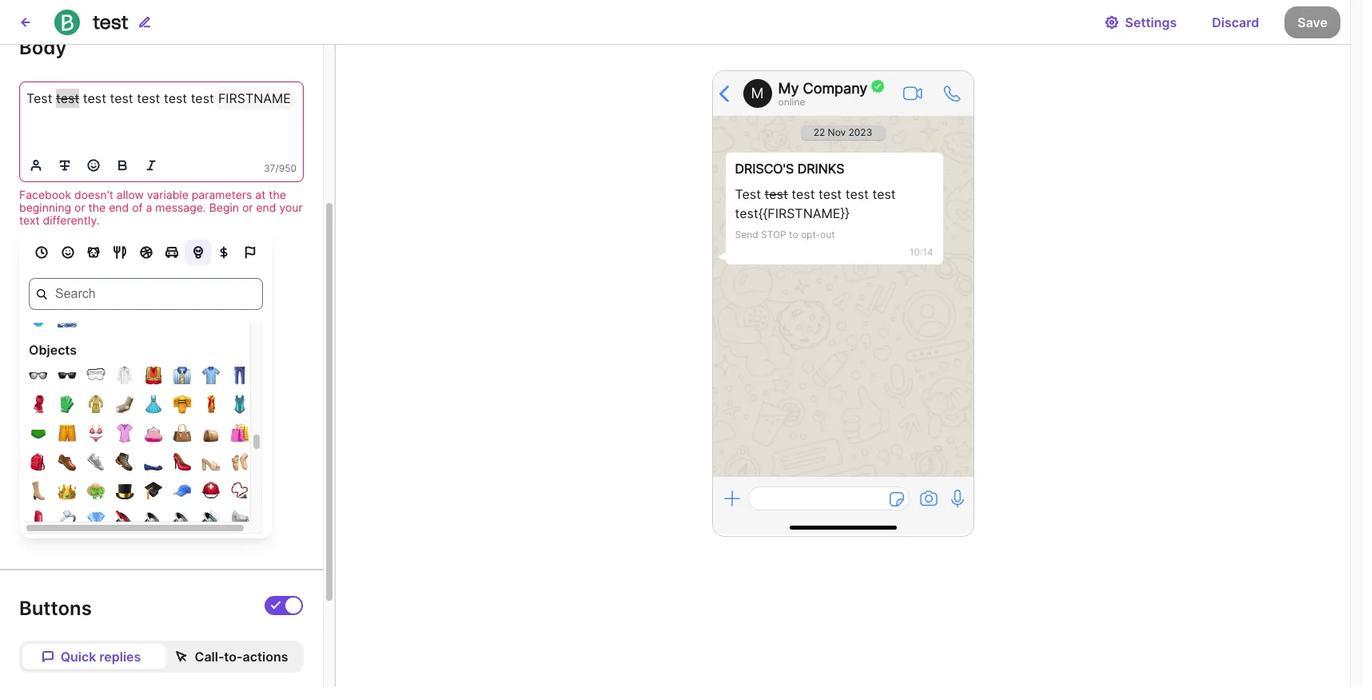 Task type: locate. For each thing, give the bounding box(es) containing it.
test down body
[[26, 90, 52, 106]]

test test test test test test test firstname
[[26, 90, 291, 106]]

test test
[[735, 186, 788, 202]]

None checkbox
[[265, 597, 303, 616]]

a
[[146, 201, 152, 214]]

search element
[[19, 278, 273, 310]]

test
[[26, 90, 52, 106], [735, 186, 761, 202]]

end
[[109, 201, 129, 214], [256, 201, 276, 214]]

company
[[803, 80, 868, 96]]

begin
[[209, 201, 239, 214]]

end left of
[[109, 201, 129, 214]]

the
[[269, 188, 286, 202], [88, 201, 106, 214]]

1 vertical spatial test
[[735, 186, 761, 202]]

22 nov 2023
[[814, 126, 873, 138]]

message.
[[155, 201, 206, 214]]

settings
[[1125, 14, 1177, 30]]

or right beginning
[[74, 201, 85, 214]]

call-to-actions button
[[163, 645, 301, 670]]

the right at
[[269, 188, 286, 202]]

or
[[74, 201, 85, 214], [242, 201, 253, 214]]

/
[[275, 162, 279, 174]]

dialog
[[1350, 0, 1362, 688]]

2 end from the left
[[256, 201, 276, 214]]

test inside rich text editor, main text box
[[26, 90, 52, 106]]

save
[[1298, 14, 1328, 30]]

the left the allow
[[88, 201, 106, 214]]

quick replies button
[[22, 645, 160, 670]]

of
[[132, 201, 143, 214]]

1 horizontal spatial or
[[242, 201, 253, 214]]

online
[[778, 96, 805, 108]]

2 or from the left
[[242, 201, 253, 214]]

differently.
[[43, 214, 100, 227]]

nov
[[828, 126, 846, 138]]

2023
[[849, 126, 873, 138]]

at
[[255, 188, 266, 202]]

variable
[[147, 188, 189, 202]]

end left your
[[256, 201, 276, 214]]

to-
[[224, 649, 243, 665]]

0 horizontal spatial end
[[109, 201, 129, 214]]

Search search field
[[29, 278, 263, 310]]

0 vertical spatial test
[[26, 90, 52, 106]]

send stop to opt-out 10:14
[[735, 229, 933, 258]]

clear image
[[37, 290, 47, 300]]

test
[[93, 10, 128, 33], [56, 90, 79, 106], [83, 90, 106, 106], [110, 90, 133, 106], [137, 90, 160, 106], [164, 90, 187, 106], [191, 90, 214, 106], [765, 186, 788, 202], [792, 186, 815, 202], [819, 186, 842, 202], [846, 186, 869, 202], [873, 186, 896, 202], [735, 205, 759, 221]]

1 end from the left
[[109, 201, 129, 214]]

0 horizontal spatial or
[[74, 201, 85, 214]]

Rich Text Editor, main text field
[[20, 83, 303, 150]]

my company online
[[778, 80, 868, 108]]

firstname
[[218, 90, 291, 106]]

test down drisco's
[[735, 186, 761, 202]]

1 horizontal spatial end
[[256, 201, 276, 214]]

text
[[19, 214, 40, 227]]

beginning
[[19, 201, 71, 214]]

10:14
[[910, 246, 933, 258]]

or left at
[[242, 201, 253, 214]]

1 horizontal spatial test
[[735, 186, 761, 202]]

facebook
[[19, 188, 71, 202]]

parameters
[[192, 188, 252, 202]]

0 horizontal spatial test
[[26, 90, 52, 106]]



Task type: describe. For each thing, give the bounding box(es) containing it.
m
[[751, 85, 764, 102]]

test for test test
[[735, 186, 761, 202]]

facebook doesn't allow variable parameters at the beginning or the end of a message. begin or end your text differently.
[[19, 188, 303, 227]]

drisco's
[[735, 161, 794, 177]]

send
[[735, 229, 758, 241]]

950
[[279, 162, 297, 174]]

{{firstname}}
[[759, 205, 850, 221]]

test test test test test
[[735, 186, 900, 221]]

37
[[264, 162, 275, 174]]

edit template name image
[[138, 16, 151, 28]]

save button
[[1285, 6, 1341, 38]]

1 or from the left
[[74, 201, 85, 214]]

quick replies
[[60, 649, 141, 665]]

allow
[[117, 188, 144, 202]]

my
[[778, 80, 799, 96]]

objects
[[29, 342, 77, 358]]

actions
[[243, 649, 288, 665]]

body
[[19, 36, 67, 59]]

discard
[[1212, 14, 1260, 30]]

37 / 950
[[264, 162, 297, 174]]

0 horizontal spatial the
[[88, 201, 106, 214]]

settings button
[[1092, 6, 1190, 38]]

stop
[[761, 229, 787, 241]]

drisco's drinks
[[735, 161, 845, 177]]

doesn't
[[74, 188, 113, 202]]

1 horizontal spatial the
[[269, 188, 286, 202]]

drinks
[[798, 161, 845, 177]]

out
[[820, 229, 835, 241]]

buttons
[[19, 597, 92, 621]]

emoji categories element
[[19, 227, 273, 266]]

test for test test test test test test test firstname
[[26, 90, 52, 106]]

22
[[814, 126, 825, 138]]

call-
[[195, 649, 224, 665]]

opt-
[[801, 229, 820, 241]]

quick
[[60, 649, 96, 665]]

back button image
[[19, 16, 32, 28]]

replies
[[99, 649, 141, 665]]

your
[[279, 201, 303, 214]]

emoji mart™ element
[[19, 227, 273, 539]]

to
[[789, 229, 798, 241]]

discard button
[[1200, 6, 1272, 38]]

call-to-actions
[[195, 649, 288, 665]]



Task type: vqa. For each thing, say whether or not it's contained in the screenshot.
Unsaved
no



